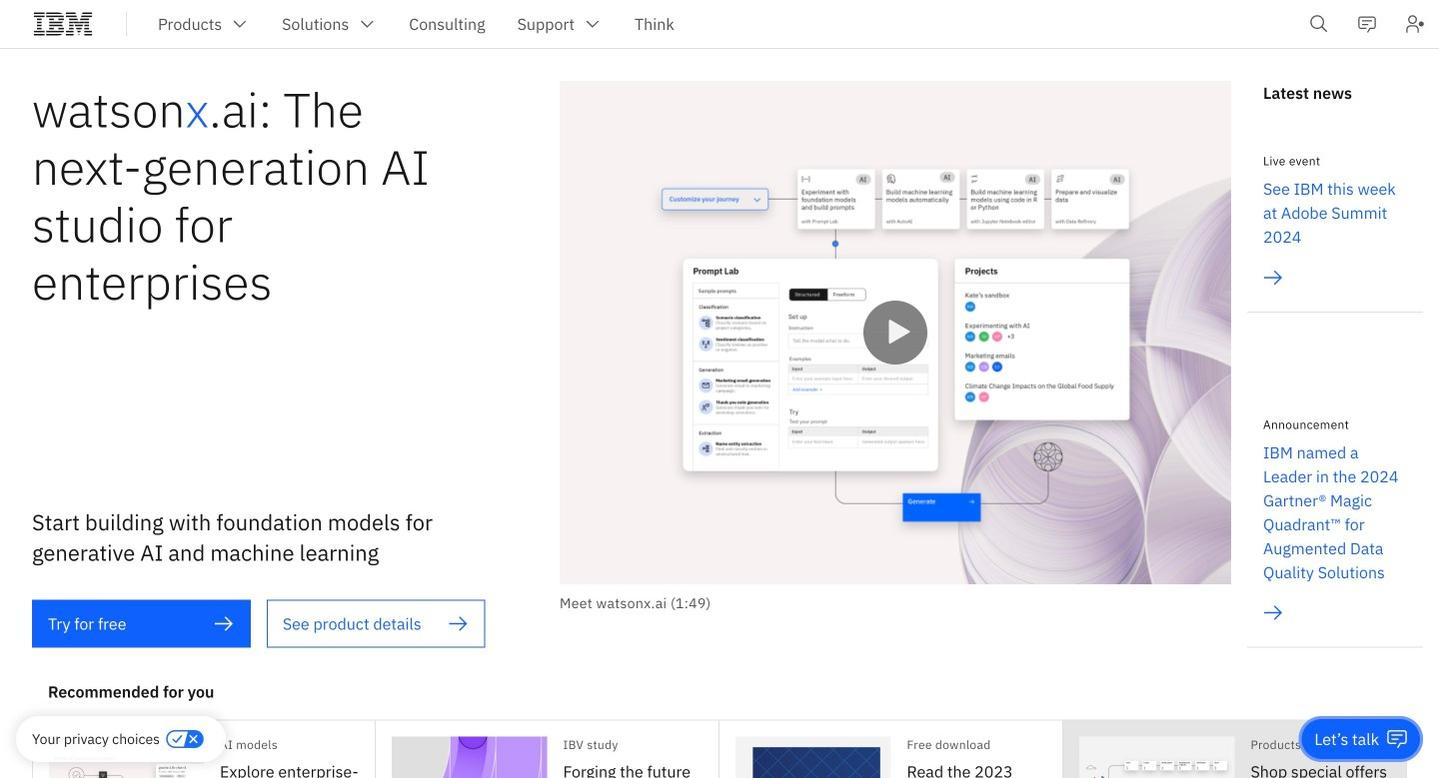 Task type: locate. For each thing, give the bounding box(es) containing it.
your privacy choices element
[[32, 729, 160, 751]]



Task type: describe. For each thing, give the bounding box(es) containing it.
let's talk element
[[1315, 729, 1380, 751]]



